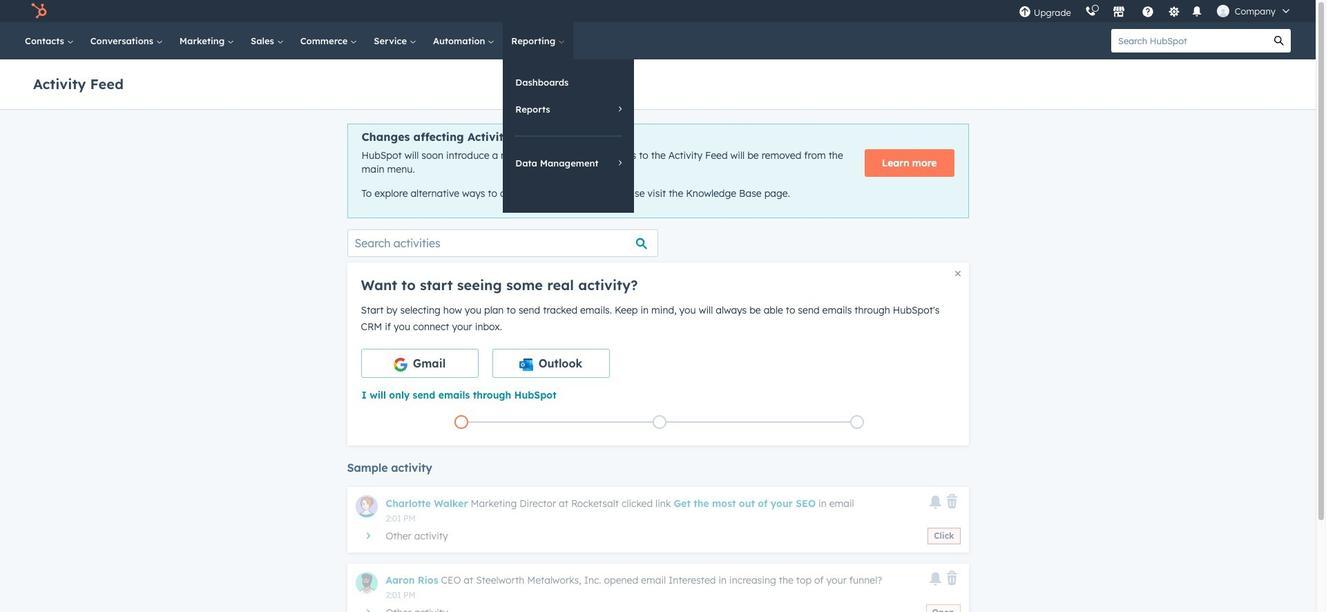 Task type: locate. For each thing, give the bounding box(es) containing it.
menu
[[1012, 0, 1300, 22]]

close image
[[955, 271, 961, 276]]

list
[[362, 412, 957, 432]]

onboarding.steps.sendtrackedemailingmail.title image
[[656, 419, 663, 427]]

None checkbox
[[492, 349, 610, 378]]

marketplaces image
[[1113, 6, 1126, 19]]

None checkbox
[[361, 349, 479, 378]]

Search HubSpot search field
[[1112, 29, 1268, 53]]



Task type: vqa. For each thing, say whether or not it's contained in the screenshot.
topmost navigation
no



Task type: describe. For each thing, give the bounding box(es) containing it.
Search activities search field
[[347, 229, 658, 257]]

reporting menu
[[503, 59, 635, 213]]

jacob simon image
[[1218, 5, 1230, 17]]

onboarding.steps.finalstep.title image
[[854, 419, 861, 427]]



